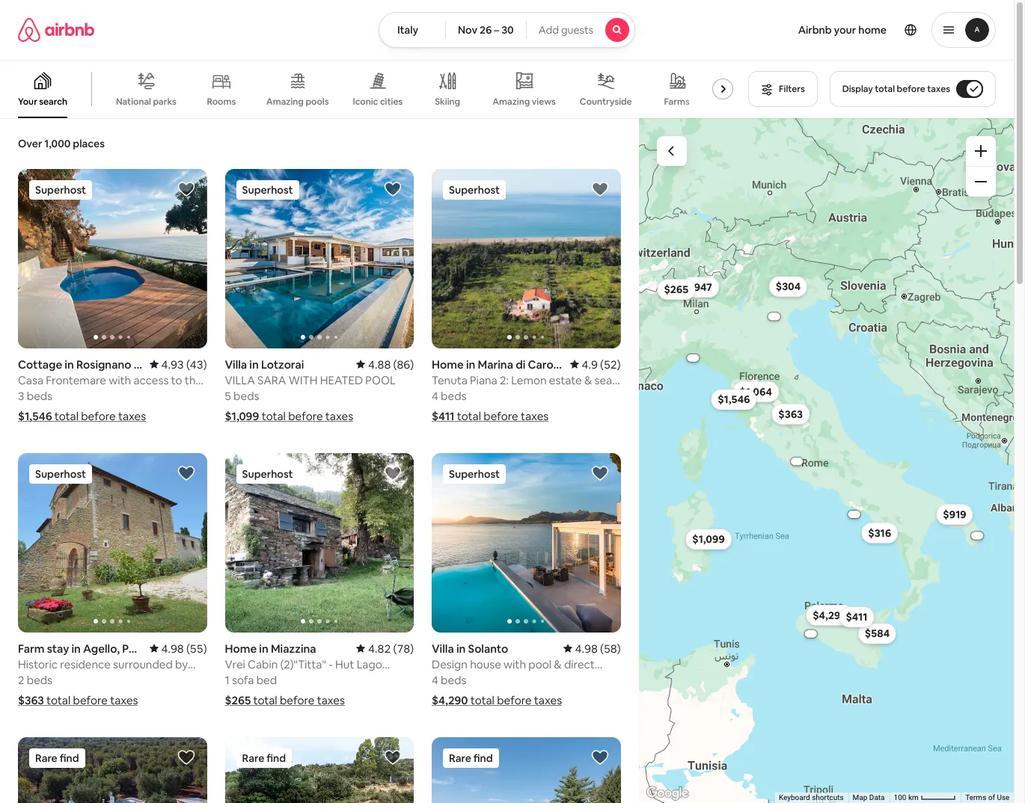 Task type: describe. For each thing, give the bounding box(es) containing it.
add to wishlist: home in marina di caronia image
[[591, 180, 609, 198]]

before inside 4 beds $4,290 total before taxes
[[497, 694, 532, 708]]

in for miazzina
[[259, 642, 268, 656]]

4.98 out of 5 average rating,  58 reviews image
[[563, 642, 621, 656]]

1
[[225, 673, 230, 688]]

100 km button
[[889, 793, 961, 804]]

4.98 out of 5 average rating,  55 reviews image
[[149, 642, 207, 656]]

italy button
[[379, 12, 446, 48]]

4.98 (58)
[[575, 642, 621, 656]]

home in miazzina
[[225, 642, 316, 656]]

4 for 4 beds $4,290 total before taxes
[[432, 673, 438, 688]]

$4,290 inside 4 beds $4,290 total before taxes
[[432, 694, 468, 708]]

2 beds $363 total before taxes
[[18, 673, 138, 708]]

terms of use
[[965, 794, 1009, 802]]

taxes inside button
[[927, 83, 950, 95]]

nov 26 – 30 button
[[445, 12, 527, 48]]

villa
[[225, 373, 255, 388]]

add to wishlist: farm stay in agello, perugia image
[[177, 465, 195, 483]]

heated
[[320, 373, 363, 388]]

3 beds $1,546 total before taxes
[[18, 389, 146, 423]]

in for lotzorai
[[249, 358, 259, 372]]

none search field containing italy
[[379, 12, 635, 48]]

2
[[18, 673, 24, 688]]

4.9 out of 5 average rating,  52 reviews image
[[570, 358, 621, 372]]

iconic cities
[[353, 96, 403, 108]]

$584 button
[[858, 624, 896, 645]]

total inside 2 beds $363 total before taxes
[[46, 694, 71, 708]]

4.93
[[161, 358, 184, 372]]

km
[[908, 794, 918, 802]]

pools
[[306, 96, 329, 108]]

(86)
[[393, 358, 414, 372]]

solanto
[[468, 642, 508, 656]]

4.82 (78)
[[368, 642, 414, 656]]

1,000
[[44, 137, 71, 150]]

4.88 out of 5 average rating,  86 reviews image
[[356, 358, 414, 372]]

beds for 2 beds $363 total before taxes
[[27, 673, 52, 688]]

4 for 4 beds $411 total before taxes
[[432, 389, 438, 403]]

home
[[225, 642, 257, 656]]

4.98 (55)
[[161, 642, 207, 656]]

beds for 4 beds $411 total before taxes
[[441, 389, 466, 403]]

map data button
[[852, 793, 885, 804]]

sara
[[257, 373, 286, 388]]

4 beds $4,290 total before taxes
[[432, 673, 562, 708]]

4.82
[[368, 642, 391, 656]]

$1,546 inside $1,546 $363
[[717, 393, 750, 407]]

views
[[532, 96, 556, 108]]

$947
[[687, 281, 712, 294]]

total inside 3 beds $1,546 total before taxes
[[54, 409, 79, 423]]

$363 inside $1,546 $363
[[778, 408, 802, 421]]

add
[[539, 23, 559, 37]]

$316 button
[[861, 523, 898, 544]]

add guests
[[539, 23, 593, 37]]

filters
[[779, 83, 805, 95]]

countryside
[[580, 96, 632, 108]]

zoom in image
[[975, 145, 987, 157]]

your
[[834, 23, 856, 37]]

$265 inside button
[[664, 283, 688, 296]]

$363 inside 2 beds $363 total before taxes
[[18, 694, 44, 708]]

before inside button
[[897, 83, 925, 95]]

$919 button
[[936, 504, 973, 525]]

over
[[18, 137, 42, 150]]

profile element
[[653, 0, 996, 60]]

display
[[842, 83, 873, 95]]

add to wishlist: home in ascea image
[[384, 749, 402, 767]]

add to wishlist: room in perledo image
[[591, 749, 609, 767]]

$584
[[864, 627, 889, 641]]

total inside button
[[875, 83, 895, 95]]

total inside 4 beds $4,290 total before taxes
[[470, 694, 495, 708]]

with
[[289, 373, 318, 388]]

taxes inside 2 beds $363 total before taxes
[[110, 694, 138, 708]]

over 1,000 places
[[18, 137, 105, 150]]

google map
showing 20 stays. region
[[639, 118, 1014, 804]]

terms of use link
[[965, 794, 1009, 802]]

$1,546 $363
[[717, 393, 802, 421]]

nov 26 – 30
[[458, 23, 514, 37]]

(43)
[[186, 358, 207, 372]]

home
[[858, 23, 887, 37]]

–
[[494, 23, 499, 37]]

data
[[869, 794, 885, 802]]

display total before taxes button
[[830, 71, 996, 107]]

pool
[[365, 373, 396, 388]]

$265 button
[[657, 279, 695, 300]]

$304 button
[[769, 276, 807, 297]]

zoom out image
[[975, 176, 987, 188]]

keyboard shortcuts
[[779, 794, 844, 802]]

parks
[[153, 96, 176, 108]]

places
[[73, 137, 105, 150]]

add to wishlist: home in miazzina image
[[384, 465, 402, 483]]

$411 inside button
[[845, 611, 867, 624]]

amazing views
[[493, 96, 556, 108]]

display total before taxes
[[842, 83, 950, 95]]

4.9
[[582, 358, 598, 372]]

use
[[997, 794, 1009, 802]]

$411 inside 4 beds $411 total before taxes
[[432, 409, 455, 423]]

airbnb your home link
[[789, 14, 896, 46]]

$316
[[868, 527, 891, 540]]



Task type: vqa. For each thing, say whether or not it's contained in the screenshot.
Emergency within the How-To Who Is Eligible For Emergency Stays Through Airbnb.Org The Program Supports Evacuees, Relief Workers, Medical Patients And Their Caregivers, Refugees, And Asylum Seekers.
no



Task type: locate. For each thing, give the bounding box(es) containing it.
1 vertical spatial 4
[[432, 673, 438, 688]]

$947 button
[[681, 277, 719, 298]]

add to wishlist: cottage in rosignano marittimo image
[[177, 180, 195, 198]]

villa for villa in lotzorai villa sara with heated pool 5 beds $1,099 total before taxes
[[225, 358, 247, 372]]

lotzorai
[[261, 358, 304, 372]]

amazing for amazing pools
[[266, 96, 304, 108]]

$1,064 button
[[732, 382, 778, 403]]

villa right '(78)'
[[432, 642, 454, 656]]

before inside 1 sofa bed $265 total before taxes
[[280, 694, 315, 708]]

terms
[[965, 794, 986, 802]]

1 horizontal spatial $265
[[664, 283, 688, 296]]

group
[[0, 60, 739, 118], [18, 169, 207, 349], [225, 169, 414, 349], [432, 169, 621, 349], [18, 453, 207, 633], [225, 453, 414, 633], [432, 453, 621, 633], [18, 738, 207, 804], [225, 738, 414, 804], [432, 738, 621, 804]]

1 horizontal spatial $4,290
[[812, 609, 847, 622]]

national parks
[[116, 96, 176, 108]]

before inside "villa in lotzorai villa sara with heated pool 5 beds $1,099 total before taxes"
[[288, 409, 323, 423]]

total inside 1 sofa bed $265 total before taxes
[[253, 694, 277, 708]]

2 horizontal spatial in
[[456, 642, 466, 656]]

4.98 left (58)
[[575, 642, 598, 656]]

$1,546
[[717, 393, 750, 407], [18, 409, 52, 423]]

4.93 out of 5 average rating,  43 reviews image
[[149, 358, 207, 372]]

$265 inside 1 sofa bed $265 total before taxes
[[225, 694, 251, 708]]

0 horizontal spatial $1,099
[[225, 409, 259, 423]]

farms
[[664, 96, 690, 108]]

4.98 for 4.98 (55)
[[161, 642, 184, 656]]

beds inside 2 beds $363 total before taxes
[[27, 673, 52, 688]]

4.98 for 4.98 (58)
[[575, 642, 598, 656]]

0 vertical spatial 4
[[432, 389, 438, 403]]

$4,290 button
[[806, 605, 853, 626]]

4.93 (43)
[[161, 358, 207, 372]]

amazing left views
[[493, 96, 530, 108]]

(78)
[[393, 642, 414, 656]]

100
[[894, 794, 906, 802]]

1 horizontal spatial $1,546
[[717, 393, 750, 407]]

30
[[502, 23, 514, 37]]

None search field
[[379, 12, 635, 48]]

0 horizontal spatial amazing
[[266, 96, 304, 108]]

taxes
[[927, 83, 950, 95], [118, 409, 146, 423], [325, 409, 353, 423], [521, 409, 549, 423], [110, 694, 138, 708], [317, 694, 345, 708], [534, 694, 562, 708]]

$1,546 button
[[711, 389, 756, 410]]

1 horizontal spatial $411
[[845, 611, 867, 624]]

map
[[852, 794, 867, 802]]

5
[[225, 389, 231, 403]]

add guests button
[[526, 12, 635, 48]]

search
[[39, 96, 67, 108]]

$1,099 inside button
[[692, 533, 725, 546]]

1 horizontal spatial amazing
[[493, 96, 530, 108]]

villa up villa
[[225, 358, 247, 372]]

amazing pools
[[266, 96, 329, 108]]

0 horizontal spatial $411
[[432, 409, 455, 423]]

taxes inside 1 sofa bed $265 total before taxes
[[317, 694, 345, 708]]

$265
[[664, 283, 688, 296], [225, 694, 251, 708]]

before
[[897, 83, 925, 95], [81, 409, 116, 423], [288, 409, 323, 423], [484, 409, 518, 423], [73, 694, 108, 708], [280, 694, 315, 708], [497, 694, 532, 708]]

2 4 from the top
[[432, 673, 438, 688]]

villa in solanto
[[432, 642, 508, 656]]

0 horizontal spatial $265
[[225, 694, 251, 708]]

italy
[[397, 23, 418, 37]]

4 inside 4 beds $4,290 total before taxes
[[432, 673, 438, 688]]

0 horizontal spatial 4.98
[[161, 642, 184, 656]]

beds
[[27, 389, 52, 403], [234, 389, 259, 403], [441, 389, 466, 403], [27, 673, 52, 688], [441, 673, 466, 688]]

0 horizontal spatial in
[[249, 358, 259, 372]]

beds inside 4 beds $4,290 total before taxes
[[441, 673, 466, 688]]

taxes inside 4 beds $411 total before taxes
[[521, 409, 549, 423]]

$4,290 inside button
[[812, 609, 847, 622]]

1 sofa bed $265 total before taxes
[[225, 673, 345, 708]]

$363 down the $1,064 button
[[778, 408, 802, 421]]

map data
[[852, 794, 885, 802]]

4.88 (86)
[[368, 358, 414, 372]]

26
[[480, 23, 492, 37]]

(55)
[[186, 642, 207, 656]]

in inside "villa in lotzorai villa sara with heated pool 5 beds $1,099 total before taxes"
[[249, 358, 259, 372]]

1 horizontal spatial $1,099
[[692, 533, 725, 546]]

4 beds $411 total before taxes
[[432, 389, 549, 423]]

1 horizontal spatial villa
[[432, 642, 454, 656]]

4 inside 4 beds $411 total before taxes
[[432, 389, 438, 403]]

4.88
[[368, 358, 391, 372]]

bed
[[256, 673, 277, 688]]

0 horizontal spatial $1,546
[[18, 409, 52, 423]]

0 vertical spatial $363
[[778, 408, 802, 421]]

national
[[116, 96, 151, 108]]

100 km
[[894, 794, 920, 802]]

cities
[[380, 96, 403, 108]]

before inside 4 beds $411 total before taxes
[[484, 409, 518, 423]]

$1,099 inside "villa in lotzorai villa sara with heated pool 5 beds $1,099 total before taxes"
[[225, 409, 259, 423]]

taxes inside "villa in lotzorai villa sara with heated pool 5 beds $1,099 total before taxes"
[[325, 409, 353, 423]]

0 vertical spatial $411
[[432, 409, 455, 423]]

$363 button
[[771, 404, 809, 425]]

1 horizontal spatial 4.98
[[575, 642, 598, 656]]

rooms
[[207, 96, 236, 108]]

before inside 3 beds $1,546 total before taxes
[[81, 409, 116, 423]]

0 vertical spatial $1,546
[[717, 393, 750, 407]]

1 horizontal spatial $363
[[778, 408, 802, 421]]

$363
[[778, 408, 802, 421], [18, 694, 44, 708]]

total inside "villa in lotzorai villa sara with heated pool 5 beds $1,099 total before taxes"
[[262, 409, 286, 423]]

4
[[432, 389, 438, 403], [432, 673, 438, 688]]

1 vertical spatial $1,546
[[18, 409, 52, 423]]

(58)
[[600, 642, 621, 656]]

before inside 2 beds $363 total before taxes
[[73, 694, 108, 708]]

(52)
[[600, 358, 621, 372]]

0 horizontal spatial villa
[[225, 358, 247, 372]]

in right home
[[259, 642, 268, 656]]

$363 down 2
[[18, 694, 44, 708]]

amazing
[[493, 96, 530, 108], [266, 96, 304, 108]]

beds inside 3 beds $1,546 total before taxes
[[27, 389, 52, 403]]

beds for 3 beds $1,546 total before taxes
[[27, 389, 52, 403]]

2 4.98 from the left
[[575, 642, 598, 656]]

of
[[988, 794, 995, 802]]

taxes inside 3 beds $1,546 total before taxes
[[118, 409, 146, 423]]

add to wishlist: trullo in san michele salentino image
[[177, 749, 195, 767]]

total inside 4 beds $411 total before taxes
[[457, 409, 481, 423]]

iconic
[[353, 96, 378, 108]]

1 horizontal spatial in
[[259, 642, 268, 656]]

0 horizontal spatial $363
[[18, 694, 44, 708]]

$1,546 inside 3 beds $1,546 total before taxes
[[18, 409, 52, 423]]

beds for 4 beds $4,290 total before taxes
[[441, 673, 466, 688]]

$1,546 down 3
[[18, 409, 52, 423]]

miazzina
[[271, 642, 316, 656]]

nov
[[458, 23, 477, 37]]

4.98 left '(55)'
[[161, 642, 184, 656]]

in for solanto
[[456, 642, 466, 656]]

beds inside "villa in lotzorai villa sara with heated pool 5 beds $1,099 total before taxes"
[[234, 389, 259, 403]]

amazing left pools
[[266, 96, 304, 108]]

4.82 out of 5 average rating,  78 reviews image
[[356, 642, 414, 656]]

0 vertical spatial $4,290
[[812, 609, 847, 622]]

add to wishlist: villa in lotzorai image
[[384, 180, 402, 198]]

taxes inside 4 beds $4,290 total before taxes
[[534, 694, 562, 708]]

$4,290
[[812, 609, 847, 622], [432, 694, 468, 708]]

skiing
[[435, 96, 460, 108]]

4.9 (52)
[[582, 358, 621, 372]]

in left solanto
[[456, 642, 466, 656]]

$1,099 button
[[685, 529, 731, 550]]

add to wishlist: villa in solanto image
[[591, 465, 609, 483]]

google image
[[643, 784, 692, 804]]

0 vertical spatial $265
[[664, 283, 688, 296]]

airbnb your home
[[798, 23, 887, 37]]

beds inside 4 beds $411 total before taxes
[[441, 389, 466, 403]]

your
[[18, 96, 37, 108]]

0 horizontal spatial $4,290
[[432, 694, 468, 708]]

sofa
[[232, 673, 254, 688]]

1 vertical spatial $4,290
[[432, 694, 468, 708]]

total
[[875, 83, 895, 95], [54, 409, 79, 423], [262, 409, 286, 423], [457, 409, 481, 423], [46, 694, 71, 708], [253, 694, 277, 708], [470, 694, 495, 708]]

1 vertical spatial $411
[[845, 611, 867, 624]]

1 4 from the top
[[432, 389, 438, 403]]

1 vertical spatial villa
[[432, 642, 454, 656]]

0 vertical spatial $1,099
[[225, 409, 259, 423]]

$304
[[775, 280, 800, 294]]

guests
[[561, 23, 593, 37]]

villa inside "villa in lotzorai villa sara with heated pool 5 beds $1,099 total before taxes"
[[225, 358, 247, 372]]

1 4.98 from the left
[[161, 642, 184, 656]]

$1,546 left $363 'button'
[[717, 393, 750, 407]]

1 vertical spatial $1,099
[[692, 533, 725, 546]]

in up villa
[[249, 358, 259, 372]]

0 vertical spatial villa
[[225, 358, 247, 372]]

filters button
[[748, 71, 818, 107]]

1 vertical spatial $265
[[225, 694, 251, 708]]

keyboard
[[779, 794, 810, 802]]

in
[[249, 358, 259, 372], [259, 642, 268, 656], [456, 642, 466, 656]]

3
[[18, 389, 24, 403]]

amazing for amazing views
[[493, 96, 530, 108]]

group containing national parks
[[0, 60, 739, 118]]

villa for villa in solanto
[[432, 642, 454, 656]]

shortcuts
[[812, 794, 844, 802]]

1 vertical spatial $363
[[18, 694, 44, 708]]



